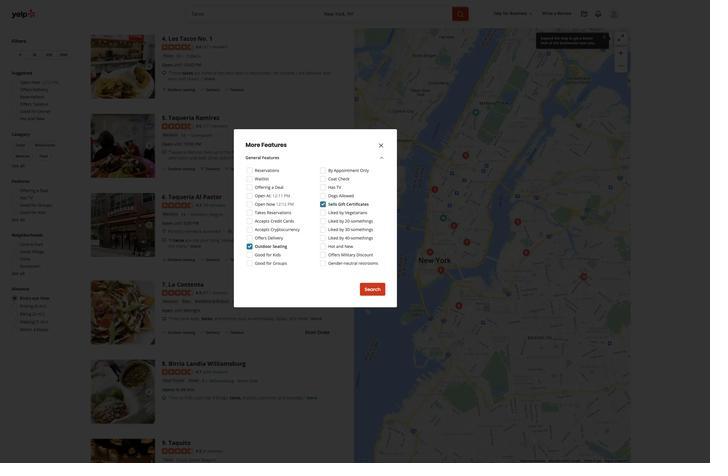 Task type: locate. For each thing, give the bounding box(es) containing it.
0 vertical spatial food
[[39, 154, 48, 159]]

1 vertical spatial 16 checkmark v2 image
[[200, 330, 205, 335]]

open now 12:12 pm down suggested
[[20, 80, 59, 85]]

tacos link down the 9
[[162, 457, 174, 463]]

are not your thing, tostadas, burritos, rice plates and quesadillas are also on the menu."
[[168, 238, 329, 249]]

2 . from the top
[[165, 114, 167, 122]]

16 speech v2 image for "taqueria ramirez lives up to the hype! i've been twice (friday afternoon and sunday afternoon) and both times didn't have to wait more than 5 minutes. they…"
[[162, 150, 167, 155]]

by
[[339, 210, 344, 216], [339, 218, 344, 224], [339, 227, 344, 232], [339, 235, 344, 241]]

start
[[305, 257, 316, 263], [305, 330, 316, 336]]

2 next image from the top
[[146, 309, 153, 316]]

1 horizontal spatial groups
[[273, 261, 287, 266]]

search image
[[457, 11, 464, 18]]

features
[[261, 141, 287, 149], [262, 155, 279, 161], [12, 179, 30, 184]]

taqueria for taqueria al pastor
[[168, 193, 194, 201]]

a inside the expand the map to get a better look at the businesses near you.
[[580, 36, 582, 41]]

tacos up the min
[[189, 378, 199, 383]]

. left birria
[[165, 360, 167, 368]]

0 vertical spatial now
[[31, 80, 40, 85]]

offers delivery
[[20, 87, 48, 92], [255, 235, 283, 241]]

to left "get"
[[569, 36, 573, 41]]

16 checkmark v2 image for delivery
[[200, 330, 205, 335]]

open now 12:12 pm
[[20, 80, 59, 85], [255, 202, 294, 207]]

pm down greenpoint
[[195, 141, 201, 147]]

4.5 star rating image down the 5 . taqueria ramirez
[[162, 123, 193, 129]]

of
[[213, 70, 217, 76], [593, 460, 596, 463]]

more link for la contenta
[[311, 316, 322, 322]]

they…"
[[298, 155, 311, 161]]

2 see all button from the top
[[12, 217, 25, 223]]

now down suggested
[[31, 80, 40, 85]]

24 chevron down v2 image
[[378, 155, 385, 161]]

street
[[189, 458, 200, 463]]

1 slideshow element from the top
[[91, 35, 155, 99]]

1 mexican link from the top
[[162, 132, 179, 138]]

16 checkmark v2 image up '4 . los tacos no. 1'
[[186, 8, 191, 13]]

new inside more features dialog
[[345, 244, 353, 249]]

& left brunch
[[213, 299, 215, 304]]

1 vertical spatial open now 12:12 pm
[[255, 202, 294, 207]]

3 next image from the top
[[146, 388, 153, 395]]

3 previous image from the top
[[93, 388, 100, 395]]

1 16 speech v2 image from the top
[[162, 71, 167, 76]]

good for kids inside more features dialog
[[255, 252, 281, 258]]

more link for los tacos no. 1
[[204, 76, 215, 81]]

1 next image from the top
[[146, 63, 153, 70]]

3 by from the top
[[339, 227, 344, 232]]

mi.) right (5
[[39, 304, 46, 309]]

2 10:00 from the top
[[184, 141, 194, 147]]

1 vertical spatial 16 speech v2 image
[[162, 317, 167, 322]]

4 outdoor seating from the top
[[168, 330, 195, 335]]

tostadas,
[[222, 238, 239, 243]]

2 vertical spatial see all
[[12, 271, 25, 276]]

1 horizontal spatial offering a deal
[[255, 185, 283, 190]]

somethings up the "liked by 40-somethings"
[[351, 227, 373, 232]]

ramirez inside "taqueria ramirez lives up to the hype! i've been twice (friday afternoon and sunday afternoon) and both times didn't have to wait more than 5 minutes. they…"
[[188, 149, 203, 155]]

start down steak."
[[305, 330, 316, 336]]

mexican link for taqueria ramirez
[[162, 132, 179, 138]]

0 vertical spatial start order link
[[299, 254, 336, 266]]

central park
[[20, 242, 43, 247]]

slideshow element
[[91, 35, 155, 99], [91, 114, 155, 178], [91, 193, 155, 257], [91, 281, 155, 345], [91, 360, 155, 424]]

the inside "taqueria ramirez lives up to the hype! i've been twice (friday afternoon and sunday afternoon) and both times didn't have to wait more than 5 minutes. they…"
[[225, 149, 231, 155]]

(244 reviews)
[[203, 369, 228, 375]]

are inside 'are some of the best tacos in manhattan. for context, i am mexican and born and raised..."'
[[194, 70, 200, 76]]

1 horizontal spatial good for kids
[[255, 252, 281, 258]]

. left the los
[[165, 35, 167, 43]]

1 16 speech v2 image from the top
[[162, 150, 167, 155]]

1 10:00 from the top
[[184, 62, 194, 67]]

mexican button for mexican link associated with taqueria al pastor
[[162, 211, 179, 217]]

terms of use
[[584, 460, 601, 463]]

16 checkmark v2 image down the tostadas,
[[224, 257, 229, 262]]

los tacos no. 1 image
[[91, 35, 155, 99], [424, 247, 436, 258]]

4.5 star rating image for la
[[162, 290, 193, 296]]

mi.) for biking (2 mi.)
[[37, 311, 44, 317]]

0 vertical spatial see
[[12, 163, 19, 169]]

1 until from the top
[[174, 62, 182, 67]]

0 horizontal spatial search
[[365, 286, 381, 293]]

see all button for central park
[[12, 271, 25, 276]]

1 liked from the top
[[328, 210, 338, 216]]

2 vertical spatial 4
[[213, 395, 215, 401]]

2 previous image from the top
[[93, 309, 100, 316]]

1 vertical spatial in
[[176, 387, 180, 393]]

south for south village
[[20, 249, 31, 255]]

1 see from the top
[[12, 163, 19, 169]]

0 horizontal spatial of
[[213, 70, 217, 76]]

4 by from the top
[[339, 235, 344, 241]]

mexican link for taqueria al pastor
[[162, 211, 179, 217]]

2 4.5 from the top
[[196, 290, 202, 296]]

in left 48
[[176, 387, 180, 393]]

16 close v2 image
[[162, 87, 167, 92], [200, 166, 205, 171], [224, 166, 229, 171], [162, 257, 167, 262]]

next image for 8 . birria landia williamsburg
[[146, 388, 153, 395]]

los tacos no.1 image
[[460, 150, 472, 162], [429, 184, 441, 196]]

0 horizontal spatial open now 12:12 pm
[[20, 80, 59, 85]]

groups
[[38, 202, 52, 208], [273, 261, 287, 266]]

$$ right brunch
[[232, 299, 237, 305]]

10:00 for tacos
[[184, 62, 194, 67]]

raised..."
[[187, 76, 203, 81]]

vegetarians
[[345, 210, 367, 216]]

liked by vegetarians
[[328, 210, 367, 216]]

2 vertical spatial tacos link
[[162, 457, 174, 463]]

3 . from the top
[[165, 193, 167, 201]]

1 see all button from the top
[[12, 163, 25, 169]]

of inside 'are some of the best tacos in manhattan. for context, i am mexican and born and raised..."'
[[213, 70, 217, 76]]

2 by from the top
[[339, 218, 344, 224]]

tacos up 4.6 star rating image
[[180, 35, 196, 43]]

0 vertical spatial to
[[569, 36, 573, 41]]

brunch
[[216, 299, 229, 304]]

4 right has
[[213, 395, 215, 401]]

pm
[[195, 62, 201, 67], [53, 80, 59, 85], [195, 141, 201, 147], [284, 193, 290, 199], [288, 202, 294, 207], [193, 220, 199, 226]]

until for la contenta
[[174, 308, 182, 314]]

group containing suggested
[[10, 70, 72, 124]]

10:00 up "taqueria
[[184, 141, 194, 147]]

next image for 6 . taqueria al pastor
[[146, 222, 153, 229]]

tacos right "things:"
[[230, 395, 241, 401]]

south left the street
[[176, 458, 188, 463]]

1 somethings from the top
[[351, 218, 373, 224]]

48
[[181, 387, 186, 393]]

16 checkmark v2 image for outdoor seating
[[162, 166, 167, 171]]

1 by from the top
[[339, 210, 344, 216]]

zoom out image
[[618, 62, 625, 69]]

(90
[[203, 202, 209, 208]]

$$ for 6
[[181, 212, 186, 217]]

bird's-
[[20, 296, 32, 301]]

minority-
[[168, 229, 185, 234]]

$$ for 7
[[232, 299, 237, 305]]

to inside the expand the map to get a better look at the businesses near you.
[[569, 36, 573, 41]]

takes
[[255, 210, 266, 216]]

as right "get"
[[581, 35, 586, 41]]

mexican button up "taqueria
[[162, 132, 179, 138]]

0 vertical spatial next image
[[146, 63, 153, 70]]

coat
[[328, 176, 337, 182]]

4.5 link for contenta
[[196, 289, 202, 296]]

"taqueria ramirez lives up to the hype! i've been twice (friday afternoon and sunday afternoon) and both times didn't have to wait more than 5 minutes. they…"
[[168, 149, 329, 161]]

mexican button left food button
[[12, 152, 33, 161]]

3 liked from the top
[[328, 227, 338, 232]]

1 horizontal spatial 4
[[162, 35, 165, 43]]

outdoor for 16 checkmark v2 image under "raised...""
[[168, 87, 182, 92]]

slideshow element for 8
[[91, 360, 155, 424]]

have down the 'open until midnight'
[[180, 316, 189, 322]]

1 vertical spatial open until 10:00 pm
[[162, 141, 201, 147]]

4.5 left "(911"
[[196, 290, 202, 296]]

map inside the expand the map to get a better look at the businesses near you.
[[561, 36, 568, 41]]

1 horizontal spatial kids
[[273, 252, 281, 258]]

food inside food button
[[39, 154, 48, 159]]

next image
[[146, 63, 153, 70], [146, 142, 153, 149], [146, 388, 153, 395]]

tacos inside 'are some of the best tacos in manhattan. for context, i am mexican and born and raised..."'
[[234, 70, 244, 76]]

1 horizontal spatial 5
[[277, 155, 279, 161]]

2 4.5 link from the top
[[196, 289, 202, 296]]

error
[[623, 460, 629, 463]]

16 checkmark v2 image
[[162, 166, 167, 171], [200, 330, 205, 335]]

2 previous image from the top
[[93, 222, 100, 229]]

previous image for 8
[[93, 388, 100, 395]]

0 vertical spatial see all
[[12, 163, 25, 169]]

1 vertical spatial 12:12
[[276, 202, 287, 207]]

3 see from the top
[[12, 271, 19, 276]]

1 vertical spatial taqueria
[[168, 193, 194, 201]]

offering a deal inside group
[[20, 188, 48, 193]]

1 horizontal spatial south
[[176, 458, 188, 463]]

accepts for accepts cryptocurrency
[[255, 227, 270, 232]]

for
[[273, 70, 279, 76]]

4 left the los
[[162, 35, 165, 43]]

start order link down also
[[299, 254, 336, 266]]

9:00
[[184, 220, 192, 226]]

0 vertical spatial hot and new
[[20, 116, 45, 121]]

2 slideshow element from the top
[[91, 114, 155, 178]]

somethings for 30-
[[351, 227, 373, 232]]

good for kids
[[20, 210, 46, 215], [255, 252, 281, 258]]

1 outdoor seating from the top
[[168, 87, 195, 92]]

side
[[250, 378, 258, 384]]

5 . from the top
[[165, 360, 167, 368]]

"this no-frills truck has 4 things: tacos , mulitas, consome, and tostadas." more
[[168, 395, 317, 401]]

4 until from the top
[[174, 308, 182, 314]]

takeout up dinner
[[33, 101, 48, 107]]

0 vertical spatial order
[[317, 257, 330, 263]]

1 vertical spatial 10:00
[[184, 141, 194, 147]]

by left 20-
[[339, 218, 344, 224]]

1 vertical spatial ,
[[241, 395, 242, 401]]

you.
[[588, 40, 595, 45]]

4 . from the top
[[165, 281, 167, 289]]

1 vertical spatial see
[[12, 217, 19, 223]]

report a map error
[[605, 460, 629, 463]]

1 taqueria from the top
[[168, 114, 194, 122]]

food down restaurants button
[[39, 154, 48, 159]]

tacos button up the min
[[188, 378, 200, 384]]

10:00
[[184, 62, 194, 67], [184, 141, 194, 147]]

1 horizontal spatial los tacos no.1 image
[[460, 150, 472, 162]]

1 vertical spatial hot and new
[[328, 244, 353, 249]]

5 slideshow element from the top
[[91, 360, 155, 424]]

south for south street seaport
[[176, 458, 188, 463]]

previous image
[[93, 142, 100, 149], [93, 222, 100, 229], [93, 388, 100, 395]]

2 order from the top
[[317, 330, 330, 336]]

offers up offers takeout
[[20, 87, 32, 92]]

0 vertical spatial accepts
[[255, 218, 270, 224]]

offers delivery inside more features dialog
[[255, 235, 283, 241]]

google
[[571, 460, 581, 463]]

1 vertical spatial has
[[20, 195, 27, 201]]

0 vertical spatial as
[[581, 35, 586, 41]]

2 open until 10:00 pm from the top
[[162, 141, 201, 147]]

offering
[[255, 185, 271, 190], [20, 188, 35, 193]]

food inside food trucks button
[[163, 378, 172, 383]]

1 vertical spatial offers delivery
[[255, 235, 283, 241]]

(171
[[203, 123, 211, 129]]

taqueria al pastor image
[[453, 300, 465, 312]]

1 horizontal spatial &
[[213, 299, 215, 304]]

1 4.5 link from the top
[[196, 123, 202, 129]]

$ down (244
[[202, 378, 204, 384]]

2 accepts from the top
[[255, 227, 270, 232]]

12:12 up offers takeout
[[41, 80, 52, 85]]

0 vertical spatial 4
[[162, 35, 165, 43]]

to right "up"
[[220, 149, 224, 155]]

more features dialog
[[0, 0, 710, 463]]

open until 10:00 pm for los
[[162, 62, 201, 67]]

1 vertical spatial has tv
[[20, 195, 33, 201]]

1 vertical spatial 16 speech v2 image
[[162, 238, 167, 243]]

waitlist
[[255, 176, 269, 182]]

mexican button
[[162, 132, 179, 138], [12, 152, 33, 161], [162, 211, 179, 217], [162, 299, 179, 305]]

taquito image
[[435, 265, 447, 276]]

0 vertical spatial search
[[567, 35, 580, 41]]

certificates
[[346, 202, 369, 207]]

until up "taqueria
[[174, 141, 182, 147]]

mexican right am
[[306, 70, 322, 76]]

2 horizontal spatial map
[[617, 460, 622, 463]]

expand map image
[[618, 34, 625, 41]]

0 vertical spatial somethings
[[351, 218, 373, 224]]

start order link down steak."
[[299, 326, 336, 339]]

3 4.5 star rating image from the top
[[162, 449, 193, 455]]

open now 12:12 pm inside group
[[20, 80, 59, 85]]

reviews) right "(171"
[[212, 123, 228, 129]]

option group
[[10, 286, 72, 335]]

williamsburg down (244 reviews)
[[209, 378, 234, 384]]

16 minority owned v2 image
[[162, 229, 167, 234]]

by for 30-
[[339, 227, 344, 232]]

0 horizontal spatial &
[[199, 229, 202, 234]]

accepts credit cards
[[255, 218, 294, 224]]

los tacos no. 1 link
[[168, 35, 213, 43]]

None search field
[[187, 7, 470, 21]]

option group containing distance
[[10, 286, 72, 335]]

16 speech v2 image left "if
[[162, 238, 167, 243]]

south
[[20, 249, 31, 255], [176, 458, 188, 463]]

and down good for dinner
[[28, 116, 35, 121]]

0 vertical spatial start
[[305, 257, 316, 263]]

next image left "these
[[146, 63, 153, 70]]

user actions element
[[489, 7, 627, 43]]

2 seating from the top
[[183, 167, 195, 171]]

start order down also
[[305, 257, 330, 263]]

1 open until 10:00 pm from the top
[[162, 62, 201, 67]]

reviews) right (244
[[212, 369, 228, 375]]

only
[[360, 168, 369, 173]]

slideshow element for 5
[[91, 114, 155, 178]]

16 speech v2 image
[[162, 71, 167, 76], [162, 317, 167, 322], [162, 396, 167, 401]]

offers takeout
[[20, 101, 48, 107]]

takeout down didn't
[[230, 167, 244, 171]]

1 previous image from the top
[[93, 142, 100, 149]]

hot and new inside group
[[20, 116, 45, 121]]

more down been
[[255, 155, 266, 161]]

1 4.5 from the top
[[196, 123, 202, 129]]

info icon image
[[262, 229, 267, 234], [262, 229, 267, 234]]

2 somethings from the top
[[351, 227, 373, 232]]

and inside are not your thing, tostadas, burritos, rice plates and quesadillas are also on the menu."
[[278, 238, 285, 243]]

3 see all button from the top
[[12, 271, 25, 276]]

allowed
[[339, 193, 354, 199]]

reviews) up brunch
[[212, 290, 228, 296]]

1 vertical spatial next image
[[146, 142, 153, 149]]

3 slideshow element from the top
[[91, 193, 155, 257]]

by left 30-
[[339, 227, 344, 232]]

outdoor down afternoon)
[[168, 167, 182, 171]]

see all button
[[12, 163, 25, 169], [12, 217, 25, 223], [12, 271, 25, 276]]

slideshow element for 7
[[91, 281, 155, 345]]

1 previous image from the top
[[93, 63, 100, 70]]

have
[[231, 155, 240, 161], [180, 316, 189, 322]]

2 start order link from the top
[[299, 326, 336, 339]]

1 vertical spatial start order
[[305, 330, 330, 336]]

0 vertical spatial see all button
[[12, 163, 25, 169]]

4 slideshow element from the top
[[91, 281, 155, 345]]

mi.) right (2
[[37, 311, 44, 317]]

seating down "raised...""
[[183, 87, 195, 92]]

0 vertical spatial 12:12
[[41, 80, 52, 85]]

taqueria ramirez image
[[91, 114, 155, 178], [512, 216, 524, 228]]

reviews) for la contenta
[[212, 290, 228, 296]]

"these tacos
[[168, 70, 193, 76]]

expand the map to get a better look at the businesses near you. tooltip
[[536, 33, 609, 49]]

features inside general features dropdown button
[[262, 155, 279, 161]]

6 . from the top
[[165, 439, 167, 447]]

mexican link up "taqueria
[[162, 132, 179, 138]]

next image
[[146, 222, 153, 229], [146, 309, 153, 316]]

2 16 speech v2 image from the top
[[162, 317, 167, 322]]

liked left 20-
[[328, 218, 338, 224]]

outdoor down 'menu."'
[[168, 257, 182, 262]]

mexican link down 4.3 star rating image
[[162, 211, 179, 217]]

12:12 inside more features dialog
[[276, 202, 287, 207]]

are up "raised...""
[[194, 70, 200, 76]]

2 taqueria from the top
[[168, 193, 194, 201]]

1 4.5 star rating image from the top
[[162, 123, 193, 129]]

has tv inside more features dialog
[[328, 185, 341, 190]]

map left error
[[617, 460, 622, 463]]

1 vertical spatial tv
[[28, 195, 33, 201]]

$$ up open until 9:00 pm
[[181, 212, 186, 217]]

0 horizontal spatial new
[[36, 116, 45, 121]]

somethings down vegetarians
[[351, 218, 373, 224]]

3 somethings from the top
[[351, 235, 373, 241]]

search inside button
[[365, 286, 381, 293]]

3 until from the top
[[174, 220, 182, 226]]

liked right also
[[328, 235, 338, 241]]

4.7 link
[[196, 369, 202, 375]]

0 vertical spatial los tacos no.1 image
[[460, 150, 472, 162]]

0 vertical spatial 16 speech v2 image
[[162, 150, 167, 155]]

somethings for 40-
[[351, 235, 373, 241]]

taqueria ramirez link
[[168, 114, 220, 122]]

tacos button down the 9
[[162, 457, 174, 463]]

tqto image
[[438, 213, 449, 224]]

min
[[187, 387, 195, 393]]

somethings down 'liked by 30-somethings'
[[351, 235, 373, 241]]

delivery inside group
[[33, 87, 48, 92]]

keyboard shortcuts
[[520, 460, 545, 463]]

more inside "taqueria ramirez lives up to the hype! i've been twice (friday afternoon and sunday afternoon) and both times didn't have to wait more than 5 minutes. they…"
[[255, 155, 266, 161]]

reviews) for birria landia williamsburg
[[212, 369, 228, 375]]

1 horizontal spatial of
[[593, 460, 596, 463]]

see for offering a deal
[[12, 217, 19, 223]]

4.5 for ramirez
[[196, 123, 202, 129]]

map for moves
[[587, 35, 595, 41]]

0 horizontal spatial as
[[248, 316, 252, 322]]

1 horizontal spatial $
[[202, 378, 204, 384]]

koreatown
[[20, 264, 41, 269]]

2 liked from the top
[[328, 218, 338, 224]]

gender-
[[328, 261, 344, 266]]

3 4.5 link from the top
[[196, 448, 202, 454]]

1 horizontal spatial are
[[194, 70, 200, 76]]

open now 12:12 pm up takes reservations
[[255, 202, 294, 207]]

10:00 for ramirez
[[184, 141, 194, 147]]

and up the military
[[336, 244, 344, 249]]

open until 10:00 pm for taqueria
[[162, 141, 201, 147]]

until for taqueria ramirez
[[174, 141, 182, 147]]

4.5 star rating image for taqueria
[[162, 123, 193, 129]]

tacos link down 4.6 star rating image
[[162, 53, 174, 59]]

in left manhattan. at the left top
[[245, 70, 249, 76]]

0 vertical spatial tv
[[337, 185, 341, 190]]

0 horizontal spatial offering a deal
[[20, 188, 48, 193]]

2 4.5 star rating image from the top
[[162, 290, 193, 296]]

4.5 link left "(911"
[[196, 289, 202, 296]]

context,
[[280, 70, 296, 76]]

1 horizontal spatial hot
[[328, 244, 335, 249]]

tacos link up the min
[[188, 378, 200, 384]]

liked down sells
[[328, 210, 338, 216]]

16 speech v2 image for 7
[[162, 317, 167, 322]]

ramirez up both
[[188, 149, 203, 155]]

lives
[[204, 149, 213, 155]]

1 vertical spatial 5
[[277, 155, 279, 161]]

0 vertical spatial ramirez
[[196, 114, 220, 122]]

see all button for offering a deal
[[12, 217, 25, 223]]

"they
[[168, 316, 179, 322]]

menu."
[[176, 243, 189, 249]]

3 mexican link from the top
[[162, 299, 179, 305]]

0 vertical spatial has tv
[[328, 185, 341, 190]]

$$ up "taqueria
[[181, 132, 186, 138]]

liked for liked by 20-somethings
[[328, 218, 338, 224]]

have down hype!
[[231, 155, 240, 161]]

4.5 star rating image
[[162, 123, 193, 129], [162, 290, 193, 296], [162, 449, 193, 455]]

2 mexican link from the top
[[162, 211, 179, 217]]

kids inside more features dialog
[[273, 252, 281, 258]]

0 horizontal spatial 5
[[162, 114, 165, 122]]

(911 reviews)
[[203, 290, 228, 296]]

liked up on
[[328, 227, 338, 232]]

mexican button for mexican link corresponding to taqueria ramirez
[[162, 132, 179, 138]]

0 horizontal spatial now
[[31, 80, 40, 85]]

1 start order from the top
[[305, 257, 330, 263]]

2 see all from the top
[[12, 217, 25, 223]]

contenta
[[177, 281, 204, 289]]

1 vertical spatial as
[[248, 316, 252, 322]]

williamsburg up the (244 reviews) link
[[207, 360, 246, 368]]

$$ for 4
[[176, 53, 181, 59]]

central
[[20, 242, 34, 247]]

2 next image from the top
[[146, 142, 153, 149]]

good for dinner
[[20, 109, 51, 114]]

good for kids up neighborhoods on the left of page
[[20, 210, 46, 215]]

4.7 star rating image
[[162, 369, 193, 375]]

group containing features
[[10, 179, 72, 223]]

breakfast & brunch link
[[194, 299, 230, 305]]

hot and new
[[20, 116, 45, 121], [328, 244, 353, 249]]

map for to
[[561, 36, 568, 41]]

1 order from the top
[[317, 257, 330, 263]]

1 horizontal spatial search
[[567, 35, 580, 41]]

0 horizontal spatial hot
[[20, 116, 27, 121]]

until
[[174, 62, 182, 67], [174, 141, 182, 147], [174, 220, 182, 226], [174, 308, 182, 314]]

0 horizontal spatial to
[[220, 149, 224, 155]]

kids
[[38, 210, 46, 215], [273, 252, 281, 258]]

16 speech v2 image left "taqueria
[[162, 150, 167, 155]]

3 see all from the top
[[12, 271, 25, 276]]

0 vertical spatial features
[[261, 141, 287, 149]]

previous image for 6
[[93, 222, 100, 229]]

next image left opens
[[146, 388, 153, 395]]

look
[[541, 40, 548, 45]]

been
[[251, 149, 260, 155]]

0 horizontal spatial 12:12
[[41, 80, 52, 85]]

0 horizontal spatial has
[[20, 195, 27, 201]]

1 next image from the top
[[146, 222, 153, 229]]

no-
[[179, 395, 185, 401]]

order
[[317, 257, 330, 263], [317, 330, 330, 336]]

2 vertical spatial previous image
[[93, 388, 100, 395]]

2 see from the top
[[12, 217, 19, 223]]

1 vertical spatial kids
[[273, 252, 281, 258]]

more link for birria landia williamsburg
[[306, 395, 317, 401]]

start down also
[[305, 257, 316, 263]]

1 vertical spatial next image
[[146, 309, 153, 316]]

good
[[20, 109, 30, 114], [20, 202, 30, 208], [20, 210, 30, 215], [255, 252, 265, 258], [255, 261, 265, 266]]

group
[[615, 47, 627, 73], [10, 70, 72, 124], [10, 132, 72, 169], [10, 179, 72, 223], [10, 232, 72, 277]]

wait
[[247, 155, 254, 161]]

new
[[36, 116, 45, 121], [345, 244, 353, 249]]

9 . taquito
[[162, 439, 191, 447]]

previous image
[[93, 63, 100, 70], [93, 309, 100, 316]]

0 vertical spatial in
[[245, 70, 249, 76]]

. left taqueria ramirez link
[[165, 114, 167, 122]]

16 checkmark v2 image
[[186, 8, 191, 13], [200, 87, 205, 92], [224, 87, 229, 92], [200, 257, 205, 262], [224, 257, 229, 262], [162, 330, 167, 335], [224, 330, 229, 335]]

deal inside more features dialog
[[275, 185, 283, 190]]

taqueria al pastor image
[[91, 193, 155, 257]]

2 16 speech v2 image from the top
[[162, 238, 167, 243]]

close image
[[378, 142, 385, 149]]

4.5 link for ramirez
[[196, 123, 202, 129]]

0 horizontal spatial map
[[561, 36, 568, 41]]

0 horizontal spatial offers delivery
[[20, 87, 48, 92]]

are for "these tacos
[[194, 70, 200, 76]]

tacos button for the tacos link associated with taquito
[[162, 457, 174, 463]]

hot
[[20, 116, 27, 121], [328, 244, 335, 249]]

2 vertical spatial somethings
[[351, 235, 373, 241]]

limesalt image
[[470, 107, 482, 119]]

south village
[[20, 249, 44, 255]]

somethings for 20-
[[351, 218, 373, 224]]

by left "40-"
[[339, 235, 344, 241]]

2 vertical spatial to
[[242, 155, 245, 161]]

4 liked from the top
[[328, 235, 338, 241]]

0 vertical spatial good for groups
[[20, 202, 52, 208]]

brooklyn
[[191, 212, 208, 217]]

2 vertical spatial see
[[12, 271, 19, 276]]

$$ for 5
[[181, 132, 186, 138]]

groups inside more features dialog
[[273, 261, 287, 266]]

mi.) for driving (5 mi.)
[[39, 304, 46, 309]]

2 all from the top
[[20, 217, 25, 223]]

1 accepts from the top
[[255, 218, 270, 224]]

1 vertical spatial taqueria ramirez image
[[512, 216, 524, 228]]

1 . from the top
[[165, 35, 167, 43]]

0 vertical spatial mi.)
[[39, 304, 46, 309]]

1 vertical spatial now
[[266, 202, 275, 207]]

3 all from the top
[[20, 271, 25, 276]]

start order down steak."
[[305, 330, 330, 336]]

liked for liked by 30-somethings
[[328, 227, 338, 232]]

good for kids down the "outdoor seating"
[[255, 252, 281, 258]]

check
[[338, 176, 350, 182]]

outdoor for delivery 16 checkmark v2 icon
[[168, 330, 182, 335]]

by
[[328, 168, 333, 173]]

tacos right best
[[234, 70, 244, 76]]

& inside button
[[213, 299, 215, 304]]

now inside more features dialog
[[266, 202, 275, 207]]

1 horizontal spatial ,
[[241, 395, 242, 401]]

0 vertical spatial next image
[[146, 222, 153, 229]]

all for offering a deal
[[20, 217, 25, 223]]

next image for 5 . taqueria ramirez
[[146, 142, 153, 149]]

for
[[503, 11, 509, 16], [31, 109, 37, 114], [31, 202, 37, 208], [31, 210, 37, 215], [266, 252, 272, 258], [266, 261, 272, 266]]

offering inside more features dialog
[[255, 185, 271, 190]]

16 speech v2 image
[[162, 150, 167, 155], [162, 238, 167, 243]]

reviews) down 1
[[212, 44, 228, 50]]

moves
[[596, 35, 609, 41]]

3 16 speech v2 image from the top
[[162, 396, 167, 401]]

2 until from the top
[[174, 141, 182, 147]]

by for 40-
[[339, 235, 344, 241]]

2 horizontal spatial to
[[569, 36, 573, 41]]

reservations
[[20, 94, 44, 100], [255, 168, 279, 173], [267, 210, 291, 216]]

4.7
[[196, 369, 202, 375]]

(411 reviews) link
[[203, 43, 228, 50]]

google image
[[356, 456, 375, 463]]

0 vertical spatial of
[[213, 70, 217, 76]]

outdoor seating down "they
[[168, 330, 195, 335]]

am
[[299, 70, 305, 76]]

more link right steak."
[[311, 316, 322, 322]]



Task type: describe. For each thing, give the bounding box(es) containing it.
. for 6
[[165, 193, 167, 201]]

1 vertical spatial reservations
[[255, 168, 279, 173]]

mexican up the 'open until midnight'
[[163, 299, 178, 304]]

$$$$ button
[[56, 50, 71, 59]]

write a review link
[[540, 8, 574, 19]]

and inside more features dialog
[[336, 244, 344, 249]]

group containing neighborhoods
[[10, 232, 72, 277]]

groups inside group
[[38, 202, 52, 208]]

1 vertical spatial los tacos no.1 image
[[429, 184, 441, 196]]

in inside 'are some of the best tacos in manhattan. for context, i am mexican and born and raised..."'
[[245, 70, 249, 76]]

liked for liked by 40-somethings
[[328, 235, 338, 241]]

delivery inside more features dialog
[[268, 235, 283, 241]]

1 start from the top
[[305, 257, 316, 263]]

by for 20-
[[339, 218, 344, 224]]

pm down tribeca
[[195, 62, 201, 67]]

$$ inside $$ button
[[33, 52, 37, 57]]

mexican left food button
[[15, 154, 30, 159]]

pm down $$$ "button"
[[53, 80, 59, 85]]

takeout down best
[[230, 87, 244, 92]]

kids inside group
[[38, 210, 46, 215]]

open down suggested
[[20, 80, 30, 85]]

20-
[[345, 218, 351, 224]]

tacos link for taquito
[[162, 457, 174, 463]]

birria landia williamsburg image
[[91, 360, 155, 424]]

more link down not
[[190, 243, 201, 249]]

(5
[[34, 304, 38, 309]]

reviews) for los tacos no. 1
[[212, 44, 228, 50]]

and left both
[[190, 155, 197, 161]]

open up "these
[[162, 62, 173, 67]]

tacos right apps, on the bottom
[[201, 316, 212, 322]]

4 seating from the top
[[183, 330, 195, 335]]

takeout down the such
[[230, 330, 244, 335]]

group containing category
[[10, 132, 72, 169]]

the inside 'are some of the best tacos in manhattan. for context, i am mexican and born and raised..."'
[[218, 70, 224, 76]]

tacos for los tacos no. 1 the tacos link
[[163, 53, 173, 58]]

offers down events
[[255, 235, 267, 241]]

1 all from the top
[[20, 163, 25, 169]]

pm up cards
[[288, 202, 294, 207]]

open up "they
[[162, 308, 173, 314]]

features for more features
[[261, 141, 287, 149]]

more right steak."
[[311, 316, 322, 322]]

0 vertical spatial williamsburg
[[207, 360, 246, 368]]

more features
[[246, 141, 287, 149]]

slideshow element for 6
[[91, 193, 155, 257]]

taqueria for taqueria ramirez
[[168, 114, 194, 122]]

mexican down 4.3 star rating image
[[163, 212, 178, 217]]

open until 9:00 pm
[[162, 220, 199, 226]]

projects image
[[581, 10, 588, 17]]

not
[[193, 238, 199, 243]]

16 checkmark v2 image down the 'entrees'
[[224, 330, 229, 335]]

slideshow element for 4
[[91, 35, 155, 99]]

2 horizontal spatial are
[[308, 238, 315, 243]]

mexican inside 'are some of the best tacos in manhattan. for context, i am mexican and born and raised..."'
[[306, 70, 322, 76]]

taqueria al pastor image
[[578, 271, 590, 283]]

1
[[209, 35, 213, 43]]

plates
[[265, 238, 277, 243]]

pm right 9:00
[[193, 220, 199, 226]]

has inside more features dialog
[[328, 185, 336, 190]]

have inside "taqueria ramirez lives up to the hype! i've been twice (friday afternoon and sunday afternoon) and both times didn't have to wait more than 5 minutes. they…"
[[231, 155, 240, 161]]

0 vertical spatial reservations
[[20, 94, 44, 100]]

16 speech v2 image for 8
[[162, 396, 167, 401]]

1 horizontal spatial taqueria ramirez image
[[512, 216, 524, 228]]

offering a deal inside more features dialog
[[255, 185, 283, 190]]

1 vertical spatial williamsburg
[[209, 378, 234, 384]]

also
[[316, 238, 323, 243]]

tacos button down the category on the left top of the page
[[12, 141, 29, 150]]

0 vertical spatial ,
[[212, 316, 213, 322]]

near
[[579, 40, 587, 45]]

close image
[[602, 35, 607, 40]]

16 checkmark v2 image down best
[[224, 87, 229, 92]]

walking (1 mi.)
[[20, 319, 48, 325]]

tv inside more features dialog
[[337, 185, 341, 190]]

are for "if tacos
[[185, 238, 192, 243]]

search for search
[[365, 286, 381, 293]]

7
[[162, 281, 165, 289]]

2 start from the top
[[305, 330, 316, 336]]

see all for central
[[12, 271, 25, 276]]

credit
[[271, 218, 282, 224]]

3 seating from the top
[[183, 257, 195, 262]]

0 vertical spatial los tacos no. 1 image
[[91, 35, 155, 99]]

tacos button for los tacos no. 1 the tacos link
[[162, 53, 174, 59]]

mexican up "taqueria
[[163, 132, 178, 137]]

data
[[555, 460, 561, 463]]

open up 16 minority owned v2 icon
[[162, 220, 173, 226]]

1 vertical spatial to
[[220, 149, 224, 155]]

on
[[324, 238, 329, 243]]

good for groups inside more features dialog
[[255, 261, 287, 266]]

and left the 'entrees'
[[214, 316, 222, 322]]

"if tacos
[[168, 238, 184, 243]]

next image for 7 . la contenta
[[146, 309, 153, 316]]

apps,
[[190, 316, 200, 322]]

eye
[[32, 296, 39, 301]]

seating
[[273, 244, 287, 249]]

more
[[246, 141, 260, 149]]

williamsburg - north side
[[209, 378, 258, 384]]

(911
[[203, 290, 211, 296]]

liked for liked by vegetarians
[[328, 210, 338, 216]]

i've
[[243, 149, 250, 155]]

features for general features
[[262, 155, 279, 161]]

4.5 for contenta
[[196, 290, 202, 296]]

tacos down the category on the left top of the page
[[15, 143, 25, 148]]

4.6 link
[[196, 43, 202, 50]]

16 speech v2 image for 4
[[162, 71, 167, 76]]

north
[[237, 378, 249, 384]]

1 start order link from the top
[[299, 254, 336, 266]]

notifications image
[[595, 10, 602, 17]]

taquito image
[[435, 265, 447, 276]]

map region
[[289, 0, 662, 463]]

business
[[510, 11, 527, 16]]

expand the map to get a better look at the businesses near you.
[[541, 36, 595, 45]]

$ inside button
[[19, 52, 21, 57]]

al
[[196, 193, 202, 201]]

reviews) inside 'link'
[[207, 448, 223, 454]]

by for vegetarians
[[339, 210, 344, 216]]

distance
[[12, 286, 29, 292]]

4.6 star rating image
[[162, 44, 193, 50]]

tacos up 'menu."'
[[173, 238, 184, 243]]

2 horizontal spatial 4
[[213, 395, 215, 401]]

afternoon)
[[168, 155, 189, 161]]

1 vertical spatial 4
[[33, 327, 35, 333]]

©2023
[[562, 460, 571, 463]]

hot and new inside more features dialog
[[328, 244, 353, 249]]

$$$ button
[[42, 50, 56, 59]]

la contenta image
[[461, 237, 473, 248]]

the inside are not your thing, tostadas, burritos, rice plates and quesadillas are also on the menu."
[[168, 243, 175, 249]]

0 horizontal spatial have
[[180, 316, 189, 322]]

0 horizontal spatial deal
[[40, 188, 48, 193]]

park
[[35, 242, 43, 247]]

0 vertical spatial hot
[[20, 116, 27, 121]]

4.3 star rating image
[[162, 203, 193, 208]]

1 horizontal spatial as
[[581, 35, 586, 41]]

"they have apps, tacos , and entrees such as enchiladas, fajitas, and steak." more
[[168, 316, 322, 322]]

tribeca
[[186, 53, 201, 59]]

biking
[[20, 311, 31, 317]]

minority-owned & operated
[[168, 229, 220, 234]]

mulitas,
[[243, 395, 258, 401]]

16 checkmark v2 image down your
[[200, 257, 205, 262]]

operated
[[203, 229, 220, 234]]

twice
[[261, 149, 271, 155]]

1 vertical spatial los tacos no. 1 image
[[424, 247, 436, 258]]

tacos for the tacos link to the middle
[[189, 378, 199, 383]]

0 horizontal spatial offering
[[20, 188, 35, 193]]

for inside button
[[503, 11, 509, 16]]

la contenta image
[[91, 281, 155, 345]]

40-
[[345, 235, 351, 241]]

. for 8
[[165, 360, 167, 368]]

open up takes
[[255, 202, 265, 207]]

0 vertical spatial good for kids
[[20, 210, 46, 215]]

and right consome,
[[278, 395, 285, 401]]

pm right 12:11 on the left top
[[284, 193, 290, 199]]

taqueria al pastor link
[[168, 193, 222, 201]]

0 horizontal spatial has tv
[[20, 195, 33, 201]]

breakfast & brunch button
[[194, 299, 230, 305]]

tacos up "raised...""
[[182, 70, 193, 76]]

all for central park
[[20, 271, 25, 276]]

. for 5
[[165, 114, 167, 122]]

food trucks button
[[162, 378, 185, 384]]

16 checkmark v2 image down "raised...""
[[200, 87, 205, 92]]

trucks
[[172, 378, 184, 383]]

hot inside more features dialog
[[328, 244, 335, 249]]

tacos button for the tacos link to the middle
[[188, 378, 200, 384]]

and right am
[[323, 70, 330, 76]]

neutral
[[344, 261, 358, 266]]

shortcuts
[[533, 460, 545, 463]]

0 vertical spatial taqueria ramirez image
[[91, 114, 155, 178]]

appointment
[[334, 168, 359, 173]]

gender-neutral restrooms
[[328, 261, 378, 266]]

businesses
[[560, 40, 578, 45]]

more down some
[[204, 76, 215, 81]]

see all for offering
[[12, 217, 25, 223]]

tacos link for los tacos no. 1
[[162, 53, 174, 59]]

0 vertical spatial new
[[36, 116, 45, 121]]

16 chevron down v2 image
[[528, 11, 533, 16]]

a inside dialog
[[272, 185, 274, 190]]

outdoor inside more features dialog
[[255, 244, 272, 249]]

1 vertical spatial $
[[202, 378, 204, 384]]

(90 reviews)
[[203, 202, 225, 208]]

3 outdoor seating from the top
[[168, 257, 195, 262]]

zoom in image
[[618, 49, 625, 56]]

takeout down are not your thing, tostadas, burritos, rice plates and quesadillas are also on the menu."
[[230, 257, 244, 262]]

(1
[[36, 319, 39, 325]]

offers up good for dinner
[[20, 101, 32, 107]]

until for taqueria al pastor
[[174, 220, 182, 226]]

16 checkmark v2 image down the 'open until midnight'
[[162, 330, 167, 335]]

mexican button for 3rd mexican link
[[162, 299, 179, 305]]

and right fajitas,
[[289, 316, 296, 322]]

0 horizontal spatial in
[[176, 387, 180, 393]]

accepts for accepts credit cards
[[255, 218, 270, 224]]

(6 reviews)
[[203, 448, 223, 454]]

2 vertical spatial features
[[12, 179, 30, 184]]

5 inside "taqueria ramirez lives up to the hype! i've been twice (friday afternoon and sunday afternoon) and both times didn't have to wait more than 5 minutes. they…"
[[277, 155, 279, 161]]

(411 reviews)
[[203, 44, 228, 50]]

blocks
[[37, 327, 49, 333]]

general features button
[[246, 155, 385, 162]]

map for error
[[617, 460, 622, 463]]

and up they…"
[[306, 149, 314, 155]]

2 vertical spatial reservations
[[267, 210, 291, 216]]

keyboard
[[520, 460, 532, 463]]

. for 4
[[165, 35, 167, 43]]

16 private events v2 image
[[228, 229, 232, 234]]

yelp for business
[[494, 11, 527, 16]]

offers up gender-
[[328, 252, 340, 258]]

times
[[208, 155, 218, 161]]

1 vertical spatial tacos link
[[188, 378, 200, 384]]

barrio cafe image
[[470, 107, 482, 119]]

up
[[214, 149, 219, 155]]

by appointment only
[[328, 168, 369, 173]]

next image for 4 . los tacos no. 1
[[146, 63, 153, 70]]

and down "these tacos
[[179, 76, 186, 81]]

neighborhoods
[[12, 232, 43, 238]]

more right tostadas."
[[306, 395, 317, 401]]

hype!
[[232, 149, 242, 155]]

outdoor for 16 checkmark v2 image underneath your
[[168, 257, 182, 262]]

previous image for 7
[[93, 309, 100, 316]]

dinner
[[38, 109, 51, 114]]

open left "at:"
[[255, 193, 265, 199]]

3 4.5 from the top
[[196, 448, 202, 454]]

open now 12:12 pm inside more features dialog
[[255, 202, 294, 207]]

cryptocurrency
[[271, 227, 300, 232]]

2 outdoor seating from the top
[[168, 167, 195, 171]]

mi.) for walking (1 mi.)
[[40, 319, 48, 325]]

more down not
[[190, 243, 201, 249]]

view
[[40, 296, 50, 301]]

0 vertical spatial 5
[[162, 114, 165, 122]]

previous image for 4
[[93, 63, 100, 70]]

events
[[248, 229, 260, 234]]

12:12 inside group
[[41, 80, 52, 85]]

private
[[233, 229, 247, 234]]

sells
[[328, 202, 337, 207]]

open at: 12:11 pm
[[255, 193, 290, 199]]

1 see all from the top
[[12, 163, 25, 169]]

(90 reviews) link
[[203, 202, 225, 208]]

reviews) for taqueria al pastor
[[210, 202, 225, 208]]

food for food trucks
[[163, 378, 172, 383]]

$$$$
[[60, 52, 68, 57]]

(6
[[203, 448, 206, 454]]

food for food
[[39, 154, 48, 159]]

8 . birria landia williamsburg
[[162, 360, 246, 368]]

general
[[246, 155, 261, 161]]

until for los tacos no. 1
[[174, 62, 182, 67]]

2 start order from the top
[[305, 330, 330, 336]]

taquito link
[[168, 439, 191, 447]]

los tacos no.1 image
[[448, 220, 460, 232]]

see for central park
[[12, 271, 19, 276]]

takeout up no.
[[192, 8, 206, 13]]

1 seating from the top
[[183, 87, 195, 92]]

birria landia williamsburg image
[[521, 247, 532, 259]]

0 vertical spatial offers delivery
[[20, 87, 48, 92]]

reviews) for taqueria ramirez
[[212, 123, 228, 129]]

16 speech v2 image for "if
[[162, 238, 167, 243]]

suggested
[[12, 70, 32, 76]]

previous image for 5
[[93, 142, 100, 149]]

search as map moves
[[567, 35, 609, 41]]

tacos for the tacos link associated with taquito
[[163, 458, 173, 463]]

(6 reviews) link
[[203, 448, 223, 454]]

open up "taqueria
[[162, 141, 173, 147]]



Task type: vqa. For each thing, say whether or not it's contained in the screenshot.
the leftmost Birria Landia Williamsburg IMAGE
yes



